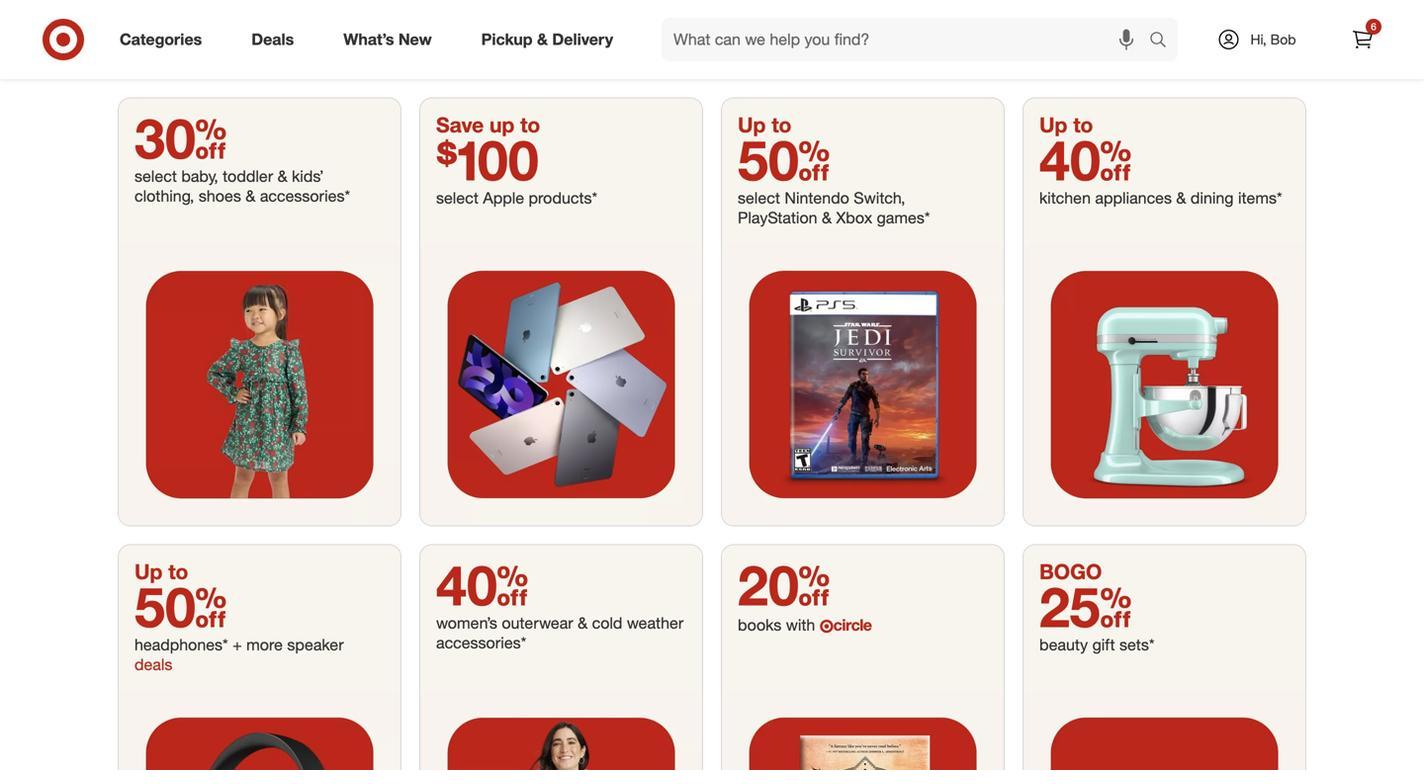 Task type: locate. For each thing, give the bounding box(es) containing it.
up to
[[738, 112, 792, 138], [1040, 112, 1093, 138], [135, 559, 188, 585]]

up to for kitchen
[[1040, 112, 1093, 138]]

books with
[[738, 616, 820, 635]]

0 vertical spatial 40
[[1040, 126, 1132, 194]]

& left cold
[[578, 614, 588, 633]]

baby,
[[181, 167, 218, 186]]

new
[[398, 30, 432, 49]]

select up "clothing,"
[[135, 167, 177, 186]]

kids'
[[292, 167, 324, 186]]

pickup & delivery link
[[465, 18, 638, 61]]

shoes
[[199, 187, 241, 206]]

beauty
[[1040, 636, 1088, 655]]

up to up kitchen
[[1040, 112, 1093, 138]]

categories link
[[103, 18, 227, 61]]

to up kitchen
[[1073, 112, 1093, 138]]

2 horizontal spatial up
[[1040, 112, 1068, 138]]

select
[[135, 167, 177, 186], [436, 189, 479, 208], [738, 189, 780, 208]]

& left dining
[[1176, 189, 1186, 208]]

0 horizontal spatial up
[[135, 559, 163, 585]]

search button
[[1140, 18, 1188, 65]]

What can we help you find? suggestions appear below search field
[[662, 18, 1154, 61]]

up up kitchen
[[1040, 112, 1068, 138]]

headphones*
[[135, 636, 228, 655]]

select inside select nintendo switch, playstation & xbox games*
[[738, 189, 780, 208]]

6
[[1371, 20, 1377, 33]]

bob
[[1271, 31, 1296, 48]]

&
[[537, 30, 548, 49], [278, 167, 288, 186], [246, 187, 256, 206], [1176, 189, 1186, 208], [822, 208, 832, 228], [578, 614, 588, 633]]

1 horizontal spatial up
[[738, 112, 766, 138]]

0 horizontal spatial 40
[[436, 552, 529, 619]]

0 horizontal spatial up to
[[135, 559, 188, 585]]

accessories*
[[260, 187, 350, 206], [436, 634, 526, 653]]

1 vertical spatial 40
[[436, 552, 529, 619]]

1 horizontal spatial select
[[436, 189, 479, 208]]

select for $100
[[436, 189, 479, 208]]

& down nintendo
[[822, 208, 832, 228]]

up up playstation
[[738, 112, 766, 138]]

50 up deals
[[135, 573, 227, 641]]

select left apple
[[436, 189, 479, 208]]

what's new link
[[327, 18, 457, 61]]

0 horizontal spatial select
[[135, 167, 177, 186]]

select for 50
[[738, 189, 780, 208]]

& right pickup
[[537, 30, 548, 49]]

products*
[[529, 189, 598, 208]]

2 horizontal spatial select
[[738, 189, 780, 208]]

50
[[738, 126, 830, 194], [135, 573, 227, 641]]

up for select nintendo switch, playstation & xbox games*
[[738, 112, 766, 138]]

select inside the 30 select baby, toddler & kids' clothing, shoes & accessories*
[[135, 167, 177, 186]]

40
[[1040, 126, 1132, 194], [436, 552, 529, 619]]

to
[[520, 112, 540, 138], [772, 112, 792, 138], [1073, 112, 1093, 138], [168, 559, 188, 585]]

with
[[786, 616, 815, 635]]

accessories* down women's
[[436, 634, 526, 653]]

weather
[[627, 614, 684, 633]]

what's
[[343, 30, 394, 49]]

circle
[[833, 616, 872, 635]]

accessories* down the kids'
[[260, 187, 350, 206]]

accessories* inside 40 women's outerwear & cold weather accessories*
[[436, 634, 526, 653]]

up to up headphones*
[[135, 559, 188, 585]]

1 horizontal spatial 40
[[1040, 126, 1132, 194]]

40 for 40
[[1040, 126, 1132, 194]]

up to for select
[[738, 112, 792, 138]]

40 for 40 women's outerwear & cold weather accessories*
[[436, 552, 529, 619]]

to up headphones*
[[168, 559, 188, 585]]

kitchen appliances & dining items*
[[1040, 189, 1282, 208]]

2 horizontal spatial up to
[[1040, 112, 1093, 138]]

up up headphones*
[[135, 559, 163, 585]]

select apple products*
[[436, 189, 598, 208]]

0 horizontal spatial accessories*
[[260, 187, 350, 206]]

up
[[738, 112, 766, 138], [1040, 112, 1068, 138], [135, 559, 163, 585]]

1 vertical spatial accessories*
[[436, 634, 526, 653]]

1 horizontal spatial accessories*
[[436, 634, 526, 653]]

select up playstation
[[738, 189, 780, 208]]

40 inside 40 women's outerwear & cold weather accessories*
[[436, 552, 529, 619]]

dining
[[1191, 189, 1234, 208]]

select nintendo switch, playstation & xbox games*
[[738, 189, 930, 228]]

1 horizontal spatial up to
[[738, 112, 792, 138]]

kitchen
[[1040, 189, 1091, 208]]

1 vertical spatial 50
[[135, 573, 227, 641]]

games*
[[877, 208, 930, 228]]

50 up playstation
[[738, 126, 830, 194]]

& inside the pickup & delivery link
[[537, 30, 548, 49]]

1 horizontal spatial 50
[[738, 126, 830, 194]]

up to up nintendo
[[738, 112, 792, 138]]

0 vertical spatial accessories*
[[260, 187, 350, 206]]



Task type: describe. For each thing, give the bounding box(es) containing it.
+
[[233, 636, 242, 655]]

30 select baby, toddler & kids' clothing, shoes & accessories*
[[135, 105, 350, 206]]

accessories* inside the 30 select baby, toddler & kids' clothing, shoes & accessories*
[[260, 187, 350, 206]]

up for kitchen appliances & dining items*
[[1040, 112, 1068, 138]]

save up to
[[436, 112, 540, 138]]

more
[[246, 636, 283, 655]]

apple
[[483, 189, 524, 208]]

40 women's outerwear & cold weather accessories*
[[436, 552, 684, 653]]

items*
[[1238, 189, 1282, 208]]

6 link
[[1341, 18, 1385, 61]]

$100
[[436, 126, 539, 194]]

& left the kids'
[[278, 167, 288, 186]]

deals link
[[235, 18, 319, 61]]

nintendo
[[785, 189, 849, 208]]

outerwear
[[502, 614, 573, 633]]

beauty gift sets*
[[1040, 636, 1155, 655]]

20
[[738, 552, 830, 619]]

save
[[436, 112, 484, 138]]

what's new
[[343, 30, 432, 49]]

& inside 40 women's outerwear & cold weather accessories*
[[578, 614, 588, 633]]

deals
[[135, 655, 172, 675]]

to up nintendo
[[772, 112, 792, 138]]

clothing,
[[135, 187, 194, 206]]

30
[[135, 105, 227, 172]]

search
[[1140, 32, 1188, 51]]

up
[[490, 112, 515, 138]]

deals
[[251, 30, 294, 49]]

pickup
[[481, 30, 533, 49]]

hi,
[[1251, 31, 1267, 48]]

0 vertical spatial 50
[[738, 126, 830, 194]]

appliances
[[1095, 189, 1172, 208]]

0 horizontal spatial 50
[[135, 573, 227, 641]]

sets*
[[1120, 636, 1155, 655]]

books
[[738, 616, 782, 635]]

toddler
[[223, 167, 273, 186]]

xbox
[[836, 208, 873, 228]]

& down 'toddler'
[[246, 187, 256, 206]]

to right up
[[520, 112, 540, 138]]

headphones* + more speaker deals
[[135, 636, 344, 675]]

delivery
[[552, 30, 613, 49]]

25
[[1040, 573, 1132, 641]]

pickup & delivery
[[481, 30, 613, 49]]

& inside select nintendo switch, playstation & xbox games*
[[822, 208, 832, 228]]

bogo
[[1040, 559, 1102, 585]]

women's
[[436, 614, 497, 633]]

hi, bob
[[1251, 31, 1296, 48]]

playstation
[[738, 208, 817, 228]]

categories
[[120, 30, 202, 49]]

switch,
[[854, 189, 905, 208]]

gift
[[1092, 636, 1115, 655]]

cold
[[592, 614, 623, 633]]

speaker
[[287, 636, 344, 655]]



Task type: vqa. For each thing, say whether or not it's contained in the screenshot.
the "What's"
yes



